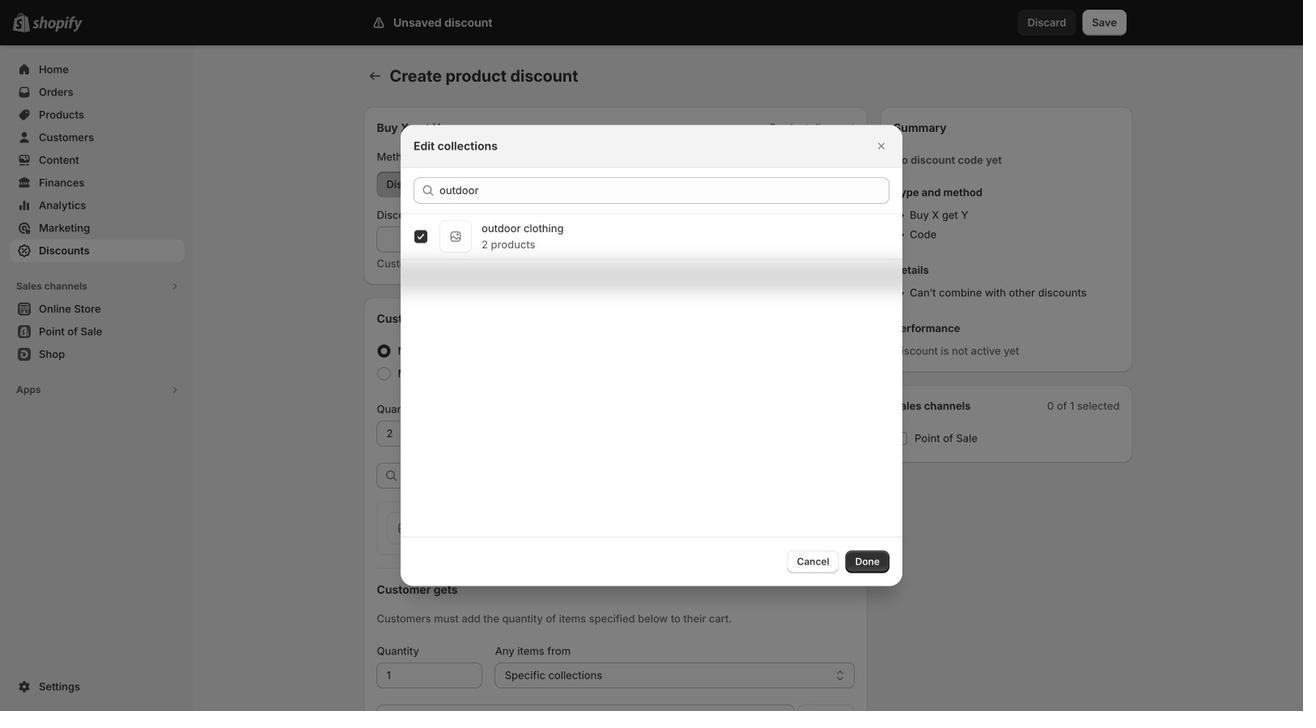 Task type: describe. For each thing, give the bounding box(es) containing it.
shopify image
[[32, 16, 83, 32]]

Search collections text field
[[440, 178, 890, 204]]



Task type: locate. For each thing, give the bounding box(es) containing it.
dialog
[[0, 125, 1304, 587]]



Task type: vqa. For each thing, say whether or not it's contained in the screenshot.
Shopify image
yes



